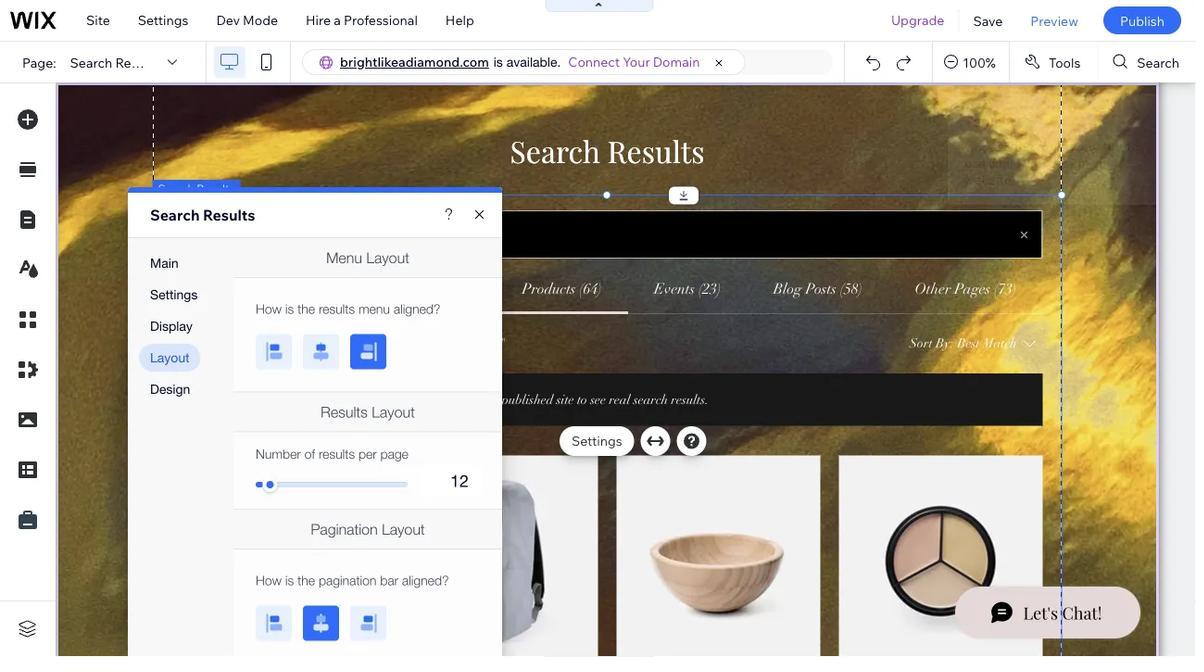 Task type: locate. For each thing, give the bounding box(es) containing it.
1 vertical spatial search results
[[158, 181, 235, 195]]

available.
[[507, 54, 561, 70]]

is
[[494, 54, 503, 70]]

1 vertical spatial settings
[[572, 433, 623, 449]]

tools button
[[1011, 42, 1098, 83]]

upgrade
[[892, 12, 945, 28]]

0 horizontal spatial settings
[[138, 12, 189, 28]]

site
[[86, 12, 110, 28]]

settings
[[138, 12, 189, 28], [572, 433, 623, 449]]

search inside search button
[[1138, 54, 1180, 70]]

is available. connect your domain
[[494, 54, 700, 70]]

0 vertical spatial settings
[[138, 12, 189, 28]]

search
[[70, 54, 112, 70], [1138, 54, 1180, 70], [158, 181, 194, 195], [150, 206, 200, 224]]

1 horizontal spatial settings
[[572, 433, 623, 449]]

100% button
[[934, 42, 1010, 83]]

dev mode
[[216, 12, 278, 28]]

help
[[446, 12, 474, 28]]

preview button
[[1017, 0, 1093, 41]]

connect
[[569, 54, 620, 70]]

tools
[[1049, 54, 1081, 70]]

save button
[[960, 0, 1017, 41]]

100%
[[964, 54, 997, 70]]

dev
[[216, 12, 240, 28]]

preview
[[1031, 12, 1079, 29]]

professional
[[344, 12, 418, 28]]

1 vertical spatial results
[[197, 181, 235, 195]]

0 vertical spatial search results
[[70, 54, 160, 70]]

search results
[[70, 54, 160, 70], [158, 181, 235, 195], [150, 206, 255, 224]]

results
[[115, 54, 160, 70], [197, 181, 235, 195], [203, 206, 255, 224]]

2 vertical spatial results
[[203, 206, 255, 224]]



Task type: describe. For each thing, give the bounding box(es) containing it.
hire a professional
[[306, 12, 418, 28]]

mode
[[243, 12, 278, 28]]

2 vertical spatial search results
[[150, 206, 255, 224]]

search button
[[1099, 42, 1197, 83]]

domain
[[654, 54, 700, 70]]

0 vertical spatial results
[[115, 54, 160, 70]]

a
[[334, 12, 341, 28]]

hire
[[306, 12, 331, 28]]

publish button
[[1104, 6, 1182, 34]]

your
[[623, 54, 651, 70]]

brightlikeadiamond.com
[[340, 54, 489, 70]]

save
[[974, 12, 1004, 29]]

publish
[[1121, 12, 1165, 29]]



Task type: vqa. For each thing, say whether or not it's contained in the screenshot.
Preview
yes



